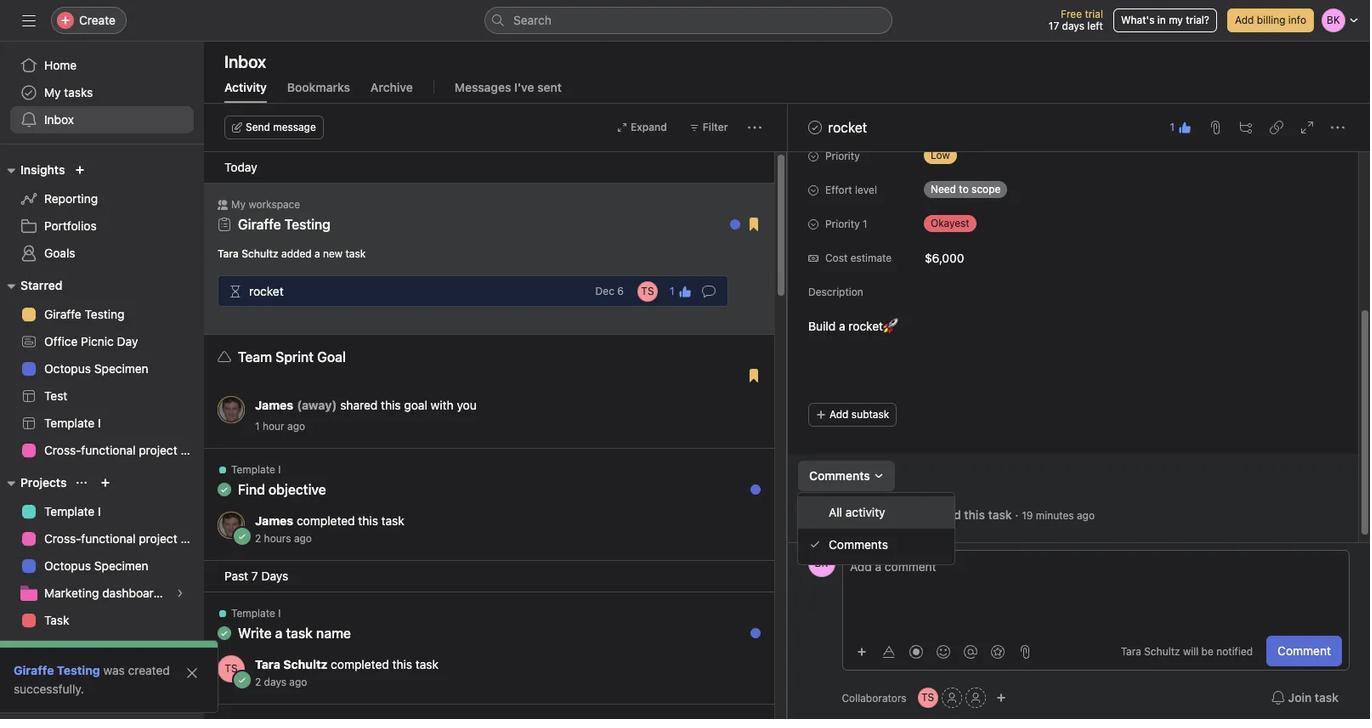 Task type: locate. For each thing, give the bounding box(es) containing it.
emoji image
[[937, 645, 950, 659]]

1 vertical spatial cross-
[[44, 531, 81, 546]]

0 horizontal spatial my
[[44, 85, 61, 99]]

okayest button
[[917, 212, 1019, 236]]

past 7 days
[[224, 569, 288, 583]]

ago right the minutes
[[1077, 509, 1095, 522]]

0 vertical spatial rocket
[[829, 120, 867, 135]]

james inside james (away) shared this goal with you 1 hour ago
[[255, 398, 294, 412]]

today
[[224, 160, 257, 174]]

comments
[[809, 469, 870, 483], [829, 537, 889, 552]]

1 vertical spatial cross-functional project plan link
[[10, 526, 204, 553]]

octopus specimen link
[[10, 355, 194, 383], [10, 553, 194, 580]]

attach a file or paste an image image
[[1018, 645, 1032, 659]]

project down test link on the left of the page
[[139, 443, 177, 457]]

dashboards
[[102, 586, 167, 600]]

0 comments image
[[702, 284, 716, 298]]

1 button left 0 comments 'icon'
[[665, 279, 697, 303]]

be
[[1202, 645, 1214, 658]]

giraffe up office
[[44, 307, 81, 321]]

1 vertical spatial inbox
[[44, 112, 74, 127]]

days inside tara schultz completed this task 2 days ago
[[264, 676, 287, 689]]

1 vertical spatial octopus specimen
[[44, 559, 149, 573]]

shared
[[340, 398, 378, 412]]

tara schultz link down comments popup button
[[842, 507, 915, 522]]

schultz for completed
[[283, 657, 328, 672]]

1 vertical spatial created
[[128, 663, 170, 678]]

my left tasks
[[44, 85, 61, 99]]

0 horizontal spatial a
[[275, 626, 283, 641]]

dec
[[596, 285, 615, 298]]

tara down 'write'
[[255, 657, 280, 672]]

0 vertical spatial project
[[139, 443, 177, 457]]

ago right "hours"
[[294, 532, 312, 545]]

create button
[[51, 7, 127, 34]]

add subtask image
[[1240, 121, 1253, 134]]

created right was
[[128, 663, 170, 678]]

1 vertical spatial a
[[839, 319, 845, 333]]

0 horizontal spatial created
[[128, 663, 170, 678]]

office
[[44, 334, 78, 349]]

a for write a task name
[[275, 626, 283, 641]]

task
[[346, 247, 366, 260], [988, 507, 1012, 522], [382, 514, 405, 528], [416, 657, 439, 672], [1315, 690, 1339, 705]]

comments inside popup button
[[809, 469, 870, 483]]

1 vertical spatial octopus specimen link
[[10, 553, 194, 580]]

all
[[829, 505, 843, 520]]

schultz
[[242, 247, 279, 260], [871, 507, 915, 522], [1145, 645, 1181, 658], [283, 657, 328, 672]]

1 inside james (away) shared this goal with you 1 hour ago
[[255, 420, 260, 433]]

tara down comments popup button
[[842, 507, 868, 522]]

add billing info
[[1236, 14, 1307, 26]]

days
[[1063, 20, 1085, 32], [264, 676, 287, 689]]

template i link
[[10, 410, 194, 437], [10, 498, 194, 526]]

2 james from the top
[[255, 514, 294, 528]]

james for team
[[255, 398, 294, 412]]

effort level
[[825, 184, 877, 196]]

1 vertical spatial ja
[[226, 519, 237, 531]]

1 horizontal spatial tara schultz link
[[842, 507, 915, 522]]

1 vertical spatial archive notifications image
[[742, 612, 756, 626]]

octopus specimen for functional
[[44, 559, 149, 573]]

Cost estimate text field
[[917, 242, 1121, 273]]

1 horizontal spatial days
[[1063, 20, 1085, 32]]

7 days
[[252, 569, 288, 583]]

this for shared
[[381, 398, 401, 412]]

messages i've sent
[[455, 80, 562, 94]]

giraffe testing link down workspace
[[238, 217, 331, 232]]

rocket right completed 'icon'
[[829, 120, 867, 135]]

toolbar
[[850, 639, 1037, 664]]

marketing up invite
[[44, 668, 99, 682]]

1 vertical spatial 1 button
[[665, 279, 697, 303]]

1 priority from the top
[[825, 150, 860, 162]]

tara for will
[[1121, 645, 1142, 658]]

search button
[[485, 7, 893, 34]]

0 vertical spatial inbox
[[224, 52, 266, 71]]

successfully.
[[14, 682, 84, 696]]

0 vertical spatial priority
[[825, 150, 860, 162]]

low
[[931, 149, 950, 162]]

james for template
[[255, 514, 294, 528]]

cross-functional project plan inside starred element
[[44, 443, 204, 457]]

archive link
[[371, 80, 413, 103]]

marketing dashboards
[[44, 586, 167, 600]]

1 vertical spatial specimen
[[94, 559, 149, 573]]

my
[[44, 85, 61, 99], [231, 198, 246, 211]]

octopus specimen
[[44, 361, 149, 376], [44, 559, 149, 573]]

scope
[[972, 183, 1001, 196]]

insights
[[20, 162, 65, 177]]

0 horizontal spatial 1 button
[[665, 279, 697, 303]]

template
[[44, 416, 95, 430], [231, 463, 275, 476], [44, 504, 95, 519], [231, 607, 275, 620]]

1 horizontal spatial 1 button
[[1165, 116, 1197, 139]]

2 vertical spatial a
[[275, 626, 283, 641]]

new project or portfolio image
[[101, 478, 111, 488]]

a right 'write'
[[275, 626, 283, 641]]

dashboard
[[102, 668, 161, 682]]

0 vertical spatial 2
[[255, 532, 261, 545]]

office picnic day link
[[10, 328, 194, 355]]

comments up all
[[809, 469, 870, 483]]

rocket
[[829, 120, 867, 135], [249, 284, 284, 298]]

1 horizontal spatial rocket
[[829, 120, 867, 135]]

hide sidebar image
[[22, 14, 36, 27]]

specimen inside starred element
[[94, 361, 149, 376]]

2 priority from the top
[[825, 218, 860, 230]]

1 template i link from the top
[[10, 410, 194, 437]]

cross- down show options, current sort, top 'image'
[[44, 531, 81, 546]]

0 vertical spatial my
[[44, 85, 61, 99]]

marketing for marketing dashboard
[[44, 668, 99, 682]]

ago down write a task name at the bottom left
[[289, 676, 307, 689]]

1 james link from the top
[[255, 398, 294, 412]]

2 left "hours"
[[255, 532, 261, 545]]

ja button left "hours"
[[218, 512, 245, 539]]

1 octopus from the top
[[44, 361, 91, 376]]

ja button left hour
[[218, 396, 245, 423]]

octopus inside 'projects' element
[[44, 559, 91, 573]]

specimen up dashboards
[[94, 559, 149, 573]]

this
[[381, 398, 401, 412], [964, 507, 985, 522], [358, 514, 378, 528], [392, 657, 412, 672]]

projects element
[[0, 468, 204, 692]]

record a video image
[[909, 645, 923, 659]]

giraffe testing up office picnic day
[[44, 307, 125, 321]]

this inside rocket dialog
[[964, 507, 985, 522]]

task inside tara schultz completed this task 2 days ago
[[416, 657, 439, 672]]

schultz left will
[[1145, 645, 1181, 658]]

inbox inside global element
[[44, 112, 74, 127]]

james completed this task 2 hours ago
[[255, 514, 405, 545]]

ts left all
[[815, 509, 828, 521]]

octopus
[[44, 361, 91, 376], [44, 559, 91, 573]]

0 vertical spatial octopus specimen
[[44, 361, 149, 376]]

0 vertical spatial james
[[255, 398, 294, 412]]

tara up dependencies icon
[[218, 247, 239, 260]]

functional inside starred element
[[81, 443, 136, 457]]

full screen image
[[1301, 121, 1315, 134]]

rocket right dependencies icon
[[249, 284, 284, 298]]

1 horizontal spatial inbox
[[224, 52, 266, 71]]

1 vertical spatial james
[[255, 514, 294, 528]]

1 vertical spatial marketing
[[44, 668, 99, 682]]

1 vertical spatial comments
[[829, 537, 889, 552]]

hour
[[263, 420, 285, 433]]

0 vertical spatial specimen
[[94, 361, 149, 376]]

octopus for cross-
[[44, 559, 91, 573]]

james up hour
[[255, 398, 294, 412]]

this for completed
[[392, 657, 412, 672]]

all activity option
[[798, 497, 955, 529]]

cross- for 2nd "cross-functional project plan" link from the bottom
[[44, 443, 81, 457]]

2 down 'write'
[[255, 676, 261, 689]]

0 vertical spatial add
[[1236, 14, 1255, 26]]

tara left will
[[1121, 645, 1142, 658]]

2 template i link from the top
[[10, 498, 194, 526]]

a for build a rocket🚀
[[839, 319, 845, 333]]

2 functional from the top
[[81, 531, 136, 546]]

starred element
[[0, 270, 204, 468]]

james inside james completed this task 2 hours ago
[[255, 514, 294, 528]]

octopus specimen link down the picnic
[[10, 355, 194, 383]]

james up "hours"
[[255, 514, 294, 528]]

1 octopus specimen from the top
[[44, 361, 149, 376]]

add for add subtask
[[830, 408, 849, 421]]

0 vertical spatial tara schultz link
[[842, 507, 915, 522]]

1 functional from the top
[[81, 443, 136, 457]]

testing
[[285, 217, 331, 232], [85, 307, 125, 321], [85, 640, 125, 655], [57, 663, 100, 678]]

trial?
[[1186, 14, 1210, 26]]

giraffe down my workspace
[[238, 217, 281, 232]]

template i inside 'projects' element
[[44, 504, 101, 519]]

show options, current sort, top image
[[77, 478, 87, 488]]

specimen for picnic
[[94, 361, 149, 376]]

cross-functional project plan up new project or portfolio image in the bottom left of the page
[[44, 443, 204, 457]]

0 vertical spatial archive notifications image
[[742, 469, 756, 482]]

giraffe
[[238, 217, 281, 232], [44, 307, 81, 321], [44, 640, 81, 655], [14, 663, 54, 678]]

close image
[[185, 667, 199, 680]]

main content
[[788, 0, 1358, 550]]

template i down test
[[44, 416, 101, 430]]

1 cross- from the top
[[44, 443, 81, 457]]

1 cross-functional project plan link from the top
[[10, 437, 204, 464]]

tara inside tara schultz completed this task 2 days ago
[[255, 657, 280, 672]]

more actions image
[[748, 121, 761, 134]]

1 horizontal spatial add
[[1236, 14, 1255, 26]]

1 left 0 comments 'icon'
[[670, 284, 675, 297]]

2 2 from the top
[[255, 676, 261, 689]]

my left workspace
[[231, 198, 246, 211]]

archive notifications image
[[742, 469, 756, 482], [742, 612, 756, 626]]

1 vertical spatial completed
[[331, 657, 389, 672]]

0 vertical spatial ja button
[[218, 396, 245, 423]]

goals
[[44, 246, 75, 260]]

2 cross- from the top
[[44, 531, 81, 546]]

1 cross-functional project plan from the top
[[44, 443, 204, 457]]

completed down task name
[[331, 657, 389, 672]]

0 vertical spatial octopus specimen link
[[10, 355, 194, 383]]

ago right hour
[[287, 420, 305, 433]]

template i up "find objective"
[[231, 463, 281, 476]]

schultz for will
[[1145, 645, 1181, 658]]

octopus down office
[[44, 361, 91, 376]]

inbox up activity
[[224, 52, 266, 71]]

estimate
[[850, 252, 892, 264]]

cross-functional project plan
[[44, 443, 204, 457], [44, 531, 204, 546]]

1 vertical spatial 2
[[255, 676, 261, 689]]

archive notifications image for find objective
[[742, 469, 756, 482]]

1 vertical spatial add
[[830, 408, 849, 421]]

cross-functional project plan link
[[10, 437, 204, 464], [10, 526, 204, 553]]

this inside james (away) shared this goal with you 1 hour ago
[[381, 398, 401, 412]]

subtask
[[851, 408, 889, 421]]

insights button
[[0, 160, 65, 180]]

template down test
[[44, 416, 95, 430]]

priority
[[825, 150, 860, 162], [825, 218, 860, 230]]

octopus specimen for picnic
[[44, 361, 149, 376]]

testing up office picnic day link
[[85, 307, 125, 321]]

giraffe down task
[[44, 640, 81, 655]]

a
[[315, 247, 320, 260], [839, 319, 845, 333], [275, 626, 283, 641]]

2 marketing from the top
[[44, 668, 99, 682]]

0 horizontal spatial add
[[830, 408, 849, 421]]

octopus specimen link for functional
[[10, 553, 194, 580]]

this inside tara schultz completed this task 2 days ago
[[392, 657, 412, 672]]

2 octopus specimen link from the top
[[10, 553, 194, 580]]

will
[[1184, 645, 1199, 658]]

1 ja button from the top
[[218, 396, 245, 423]]

1 vertical spatial project
[[139, 531, 177, 546]]

0 vertical spatial a
[[315, 247, 320, 260]]

0 vertical spatial cross-functional project plan
[[44, 443, 204, 457]]

1 vertical spatial cross-functional project plan
[[44, 531, 204, 546]]

0 horizontal spatial inbox
[[44, 112, 74, 127]]

see details, marketing dashboards image
[[175, 588, 185, 599]]

2 specimen from the top
[[94, 559, 149, 573]]

inbox link
[[10, 106, 194, 134]]

1 horizontal spatial a
[[315, 247, 320, 260]]

cross-
[[44, 443, 81, 457], [44, 531, 81, 546]]

testing up was
[[85, 640, 125, 655]]

1 vertical spatial my
[[231, 198, 246, 211]]

projects button
[[0, 473, 67, 493]]

cross-functional project plan link up new project or portfolio image in the bottom left of the page
[[10, 437, 204, 464]]

task inside james completed this task 2 hours ago
[[382, 514, 405, 528]]

ts
[[641, 284, 654, 297], [815, 509, 828, 521], [225, 662, 238, 675], [922, 691, 935, 704]]

plan
[[181, 443, 204, 457], [181, 531, 204, 546]]

2 cross-functional project plan from the top
[[44, 531, 204, 546]]

specimen for functional
[[94, 559, 149, 573]]

cross-functional project plan link up marketing dashboards
[[10, 526, 204, 553]]

2 inside tara schultz completed this task 2 days ago
[[255, 676, 261, 689]]

0 horizontal spatial rocket
[[249, 284, 284, 298]]

0 vertical spatial completed
[[297, 514, 355, 528]]

a inside rocket dialog
[[839, 319, 845, 333]]

ts down record a video "icon" at the bottom right
[[922, 691, 935, 704]]

0 vertical spatial plan
[[181, 443, 204, 457]]

1 project from the top
[[139, 443, 177, 457]]

cross- up the projects
[[44, 443, 81, 457]]

dependencies image
[[229, 284, 242, 298]]

cost
[[825, 252, 848, 264]]

i
[[98, 416, 101, 430], [278, 463, 281, 476], [98, 504, 101, 519], [278, 607, 281, 620]]

hours
[[264, 532, 291, 545]]

toolbar inside rocket dialog
[[850, 639, 1037, 664]]

picnic
[[81, 334, 114, 349]]

schultz inside tara schultz completed this task 2 days ago
[[283, 657, 328, 672]]

giraffe testing down task 'link'
[[44, 640, 125, 655]]

i up write a task name at the bottom left
[[278, 607, 281, 620]]

i down new project or portfolio image in the bottom left of the page
[[98, 504, 101, 519]]

1 left attachments: add a file to this task, rocket image
[[1170, 121, 1175, 134]]

1 vertical spatial ja button
[[218, 512, 245, 539]]

priority for priority 1
[[825, 218, 860, 230]]

formatting image
[[882, 645, 896, 659]]

1 horizontal spatial my
[[231, 198, 246, 211]]

template i up 'write'
[[231, 607, 281, 620]]

1 vertical spatial plan
[[181, 531, 204, 546]]

template i link down test
[[10, 410, 194, 437]]

project
[[139, 443, 177, 457], [139, 531, 177, 546]]

james
[[255, 398, 294, 412], [255, 514, 294, 528]]

main content containing build a rocket🚀
[[788, 0, 1358, 550]]

priority for priority
[[825, 150, 860, 162]]

schultz right all
[[871, 507, 915, 522]]

1 2 from the top
[[255, 532, 261, 545]]

1 vertical spatial priority
[[825, 218, 860, 230]]

insights element
[[0, 155, 204, 270]]

invite
[[48, 690, 78, 704]]

1 vertical spatial james link
[[255, 514, 294, 528]]

0 vertical spatial template i link
[[10, 410, 194, 437]]

1 vertical spatial octopus
[[44, 559, 91, 573]]

giraffe testing up successfully.
[[14, 663, 100, 678]]

completed inside james completed this task 2 hours ago
[[297, 514, 355, 528]]

schultz left added
[[242, 247, 279, 260]]

0 vertical spatial james link
[[255, 398, 294, 412]]

1 vertical spatial days
[[264, 676, 287, 689]]

add left billing
[[1236, 14, 1255, 26]]

archive all image
[[742, 203, 756, 217]]

template i down show options, current sort, top 'image'
[[44, 504, 101, 519]]

octopus up the marketing dashboards link
[[44, 559, 91, 573]]

specimen inside 'projects' element
[[94, 559, 149, 573]]

inbox
[[224, 52, 266, 71], [44, 112, 74, 127]]

archive notifications image for write a task name
[[742, 612, 756, 626]]

cross-functional project plan up dashboards
[[44, 531, 204, 546]]

add inside rocket dialog
[[830, 408, 849, 421]]

0 vertical spatial 1 button
[[1165, 116, 1197, 139]]

i up "find objective"
[[278, 463, 281, 476]]

template i link down new project or portfolio image in the bottom left of the page
[[10, 498, 194, 526]]

ts right close image
[[225, 662, 238, 675]]

0 horizontal spatial days
[[264, 676, 287, 689]]

giraffe testing link inside starred element
[[10, 301, 194, 328]]

0 vertical spatial comments
[[809, 469, 870, 483]]

james link up hour
[[255, 398, 294, 412]]

completed image
[[805, 117, 825, 138]]

more actions for this task image
[[1332, 121, 1345, 134]]

created right activity
[[918, 507, 961, 522]]

james link up "hours"
[[255, 514, 294, 528]]

octopus specimen link up marketing dashboards
[[10, 553, 194, 580]]

comments down all activity
[[829, 537, 889, 552]]

2 archive notifications image from the top
[[742, 612, 756, 626]]

octopus specimen inside 'projects' element
[[44, 559, 149, 573]]

functional up marketing dashboards
[[81, 531, 136, 546]]

specimen down day
[[94, 361, 149, 376]]

schultz down write a task name at the bottom left
[[283, 657, 328, 672]]

ja
[[226, 403, 237, 416], [226, 519, 237, 531]]

priority down effort
[[825, 218, 860, 230]]

1 button left attachments: add a file to this task, rocket image
[[1165, 116, 1197, 139]]

1 vertical spatial functional
[[81, 531, 136, 546]]

add subtask button
[[808, 403, 897, 427]]

days down write a task name at the bottom left
[[264, 676, 287, 689]]

2 plan from the top
[[181, 531, 204, 546]]

expand button
[[610, 116, 675, 139]]

tara schultz completed this task 2 days ago
[[255, 657, 439, 689]]

1 plan from the top
[[181, 443, 204, 457]]

0 vertical spatial functional
[[81, 443, 136, 457]]

plan inside starred element
[[181, 443, 204, 457]]

a right build
[[839, 319, 845, 333]]

1 octopus specimen link from the top
[[10, 355, 194, 383]]

created inside rocket dialog
[[918, 507, 961, 522]]

messages i've sent link
[[455, 80, 562, 103]]

2 horizontal spatial a
[[839, 319, 845, 333]]

comment
[[1278, 644, 1332, 658]]

task inside button
[[1315, 690, 1339, 705]]

project inside starred element
[[139, 443, 177, 457]]

cross- inside starred element
[[44, 443, 81, 457]]

0 vertical spatial marketing
[[44, 586, 99, 600]]

days right 17
[[1063, 20, 1085, 32]]

0 vertical spatial created
[[918, 507, 961, 522]]

octopus specimen up the marketing dashboards link
[[44, 559, 149, 573]]

1 marketing from the top
[[44, 586, 99, 600]]

ago inside james completed this task 2 hours ago
[[294, 532, 312, 545]]

ts right 6
[[641, 284, 654, 297]]

giraffe testing link up was
[[10, 634, 194, 662]]

1
[[1170, 121, 1175, 134], [863, 218, 867, 230], [670, 284, 675, 297], [255, 420, 260, 433]]

project up 'see details, marketing dashboards' image
[[139, 531, 177, 546]]

priority up effort
[[825, 150, 860, 162]]

tara schultz link
[[842, 507, 915, 522], [255, 657, 328, 672]]

created inside was created successfully.
[[128, 663, 170, 678]]

functional up new project or portfolio image in the bottom left of the page
[[81, 443, 136, 457]]

1 vertical spatial template i link
[[10, 498, 194, 526]]

tara schultz link inside rocket dialog
[[842, 507, 915, 522]]

1 specimen from the top
[[94, 361, 149, 376]]

1 horizontal spatial created
[[918, 507, 961, 522]]

2 octopus specimen from the top
[[44, 559, 149, 573]]

cross- inside 'projects' element
[[44, 531, 81, 546]]

0 vertical spatial cross-functional project plan link
[[10, 437, 204, 464]]

archive notification image
[[742, 355, 756, 368]]

add left "subtask"
[[830, 408, 849, 421]]

0 vertical spatial octopus
[[44, 361, 91, 376]]

1 left hour
[[255, 420, 260, 433]]

ja button
[[218, 396, 245, 423], [218, 512, 245, 539]]

0 vertical spatial ja
[[226, 403, 237, 416]]

1 archive notifications image from the top
[[742, 469, 756, 482]]

0 horizontal spatial tara schultz link
[[255, 657, 328, 672]]

days inside free trial 17 days left
[[1063, 20, 1085, 32]]

bookmarks link
[[287, 80, 350, 103]]

what's
[[1122, 14, 1155, 26]]

completed down "find objective"
[[297, 514, 355, 528]]

0 vertical spatial days
[[1063, 20, 1085, 32]]

a left new
[[315, 247, 320, 260]]

2 octopus from the top
[[44, 559, 91, 573]]

1 ja from the top
[[226, 403, 237, 416]]

0 vertical spatial cross-
[[44, 443, 81, 457]]

octopus specimen inside starred element
[[44, 361, 149, 376]]

octopus inside starred element
[[44, 361, 91, 376]]

inbox down my tasks
[[44, 112, 74, 127]]

what's in my trial?
[[1122, 14, 1210, 26]]

ts button down record a video "icon" at the bottom right
[[918, 688, 938, 708]]

1 james from the top
[[255, 398, 294, 412]]

my inside global element
[[44, 85, 61, 99]]



Task type: describe. For each thing, give the bounding box(es) containing it.
what's in my trial? button
[[1114, 9, 1218, 32]]

(away)
[[297, 398, 337, 412]]

1 vertical spatial rocket
[[249, 284, 284, 298]]

was
[[103, 663, 125, 678]]

level
[[855, 184, 877, 196]]

octopus specimen link for picnic
[[10, 355, 194, 383]]

tara for added
[[218, 247, 239, 260]]

marketing dashboard link
[[10, 662, 194, 689]]

main content inside rocket dialog
[[788, 0, 1358, 550]]

send message button
[[224, 116, 324, 139]]

task
[[44, 613, 69, 628]]

team
[[238, 349, 272, 365]]

tara schultz will be notified
[[1121, 645, 1254, 658]]

filter button
[[682, 116, 736, 139]]

need to scope
[[931, 183, 1001, 196]]

marketing dashboards link
[[10, 580, 194, 607]]

ts button right close image
[[218, 656, 245, 683]]

marketing dashboard
[[44, 668, 161, 682]]

cross- for 2nd "cross-functional project plan" link from the top of the page
[[44, 531, 81, 546]]

·
[[1015, 507, 1019, 522]]

filter
[[703, 121, 728, 134]]

sent
[[538, 80, 562, 94]]

2 inside james completed this task 2 hours ago
[[255, 532, 261, 545]]

build a rocket🚀
[[808, 319, 898, 333]]

search list box
[[485, 7, 893, 34]]

2 ja from the top
[[226, 519, 237, 531]]

2 cross-functional project plan link from the top
[[10, 526, 204, 553]]

left
[[1088, 20, 1104, 32]]

giraffe inside 'projects' element
[[44, 640, 81, 655]]

tara for completed
[[255, 657, 280, 672]]

ts for ts button on the left of activity
[[815, 509, 828, 521]]

my
[[1169, 14, 1184, 26]]

sprint goal
[[276, 349, 346, 365]]

new image
[[75, 165, 85, 175]]

task link
[[10, 607, 194, 634]]

home link
[[10, 52, 194, 79]]

starred
[[20, 278, 62, 293]]

workspace
[[249, 198, 300, 211]]

my for my workspace
[[231, 198, 246, 211]]

free
[[1061, 8, 1083, 20]]

info
[[1289, 14, 1307, 26]]

this for created
[[964, 507, 985, 522]]

template i inside starred element
[[44, 416, 101, 430]]

functional inside 'projects' element
[[81, 531, 136, 546]]

17
[[1049, 20, 1060, 32]]

was created successfully.
[[14, 663, 170, 696]]

i inside starred element
[[98, 416, 101, 430]]

testing inside starred element
[[85, 307, 125, 321]]

rocket🚀
[[849, 319, 898, 333]]

description
[[808, 286, 863, 298]]

1 down level
[[863, 218, 867, 230]]

join
[[1289, 690, 1312, 705]]

add or remove collaborators image
[[996, 693, 1006, 703]]

ts for ts button right of close image
[[225, 662, 238, 675]]

reporting link
[[10, 185, 194, 213]]

test
[[44, 389, 67, 403]]

starred button
[[0, 276, 62, 296]]

octopus for office
[[44, 361, 91, 376]]

office picnic day
[[44, 334, 138, 349]]

tara for created
[[842, 507, 868, 522]]

global element
[[0, 42, 204, 144]]

rocket inside dialog
[[829, 120, 867, 135]]

rocket dialog
[[788, 0, 1371, 719]]

schultz for created
[[871, 507, 915, 522]]

cost estimate
[[825, 252, 892, 264]]

comments button
[[798, 461, 895, 492]]

giraffe testing inside 'projects' element
[[44, 640, 125, 655]]

2 ja button from the top
[[218, 512, 245, 539]]

testing inside 'projects' element
[[85, 640, 125, 655]]

you
[[457, 398, 477, 412]]

2 james link from the top
[[255, 514, 294, 528]]

ts button left activity
[[808, 502, 835, 529]]

dec 6 button
[[596, 285, 624, 298]]

dec 6
[[596, 285, 624, 298]]

tasks
[[64, 85, 93, 99]]

giraffe testing down workspace
[[238, 217, 331, 232]]

completed inside tara schultz completed this task 2 days ago
[[331, 657, 389, 672]]

plan inside 'projects' element
[[181, 531, 204, 546]]

this inside james completed this task 2 hours ago
[[358, 514, 378, 528]]

repeats image
[[1040, 23, 1054, 37]]

ago inside james (away) shared this goal with you 1 hour ago
[[287, 420, 305, 433]]

reporting
[[44, 191, 98, 206]]

archive
[[371, 80, 413, 94]]

portfolios link
[[10, 213, 194, 240]]

past
[[224, 569, 248, 583]]

notified
[[1217, 645, 1254, 658]]

goal
[[404, 398, 428, 412]]

attachments: add a file to this task, rocket image
[[1209, 121, 1223, 134]]

ts button right 6
[[638, 281, 658, 301]]

testing up added
[[285, 217, 331, 232]]

goals link
[[10, 240, 194, 267]]

add for add billing info
[[1236, 14, 1255, 26]]

1 vertical spatial tara schultz link
[[255, 657, 328, 672]]

ts for ts button below record a video "icon" at the bottom right
[[922, 691, 935, 704]]

all activity
[[829, 505, 886, 520]]

2 project from the top
[[139, 531, 177, 546]]

template up 'write'
[[231, 607, 275, 620]]

portfolios
[[44, 219, 97, 233]]

to
[[959, 183, 969, 196]]

appreciations image
[[991, 645, 1005, 659]]

activity
[[846, 505, 886, 520]]

bookmarks
[[287, 80, 350, 94]]

giraffe up successfully.
[[14, 663, 54, 678]]

bk
[[815, 557, 829, 570]]

okayest
[[931, 217, 970, 230]]

low button
[[917, 144, 1019, 168]]

collaborators
[[842, 692, 907, 705]]

ts for ts button on the right of 6
[[641, 284, 654, 297]]

build
[[808, 319, 836, 333]]

my for my tasks
[[44, 85, 61, 99]]

testing up invite
[[57, 663, 100, 678]]

giraffe testing inside starred element
[[44, 307, 125, 321]]

billing
[[1257, 14, 1286, 26]]

join task button
[[1261, 683, 1350, 713]]

tara schultz created this task · 19 minutes ago
[[842, 507, 1095, 522]]

template up "find objective"
[[231, 463, 275, 476]]

find objective
[[238, 482, 326, 497]]

ago inside tara schultz completed this task 2 days ago
[[289, 676, 307, 689]]

cross-functional project plan inside 'projects' element
[[44, 531, 204, 546]]

test link
[[10, 383, 194, 410]]

team sprint goal
[[238, 349, 346, 365]]

activity
[[224, 80, 267, 94]]

i inside 'projects' element
[[98, 504, 101, 519]]

giraffe testing link up successfully.
[[14, 663, 100, 678]]

giraffe inside starred element
[[44, 307, 81, 321]]

template inside 'projects' element
[[44, 504, 95, 519]]

copy task link image
[[1270, 121, 1284, 134]]

projects
[[20, 475, 67, 490]]

ago inside tara schultz created this task · 19 minutes ago
[[1077, 509, 1095, 522]]

need to scope button
[[917, 178, 1031, 202]]

marketing for marketing dashboards
[[44, 586, 99, 600]]

added
[[281, 247, 312, 260]]

insert an object image
[[857, 647, 867, 657]]

at mention image
[[964, 645, 977, 659]]

trial
[[1085, 8, 1104, 20]]

schultz for added
[[242, 247, 279, 260]]

my workspace
[[231, 198, 300, 211]]

template inside starred element
[[44, 416, 95, 430]]

6
[[618, 285, 624, 298]]

messages
[[455, 80, 511, 94]]

Completed checkbox
[[805, 117, 825, 138]]

minutes
[[1036, 509, 1074, 522]]

send message
[[246, 121, 316, 134]]

19
[[1022, 509, 1033, 522]]



Task type: vqa. For each thing, say whether or not it's contained in the screenshot.
to do
no



